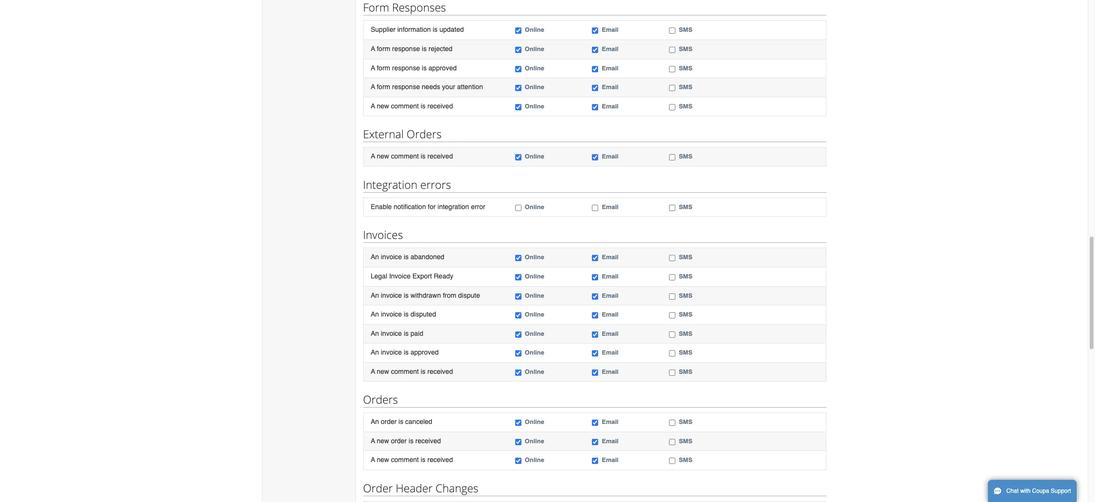 Task type: locate. For each thing, give the bounding box(es) containing it.
your
[[442, 83, 455, 91]]

4 a new comment is received from the top
[[371, 457, 453, 464]]

response up a form response is approved
[[392, 45, 420, 53]]

response down a form response is rejected
[[392, 64, 420, 72]]

1 a new comment is received from the top
[[371, 102, 453, 110]]

5 invoice from the top
[[381, 349, 402, 357]]

approved down rejected
[[429, 64, 457, 72]]

header
[[396, 481, 433, 497]]

order up a new order is received
[[381, 418, 397, 426]]

6 an from the top
[[371, 418, 379, 426]]

an for an invoice is approved
[[371, 349, 379, 357]]

chat
[[1007, 488, 1019, 495]]

6 sms from the top
[[679, 153, 693, 160]]

new down an order is canceled
[[377, 438, 389, 445]]

new down external
[[377, 153, 389, 160]]

online
[[525, 26, 544, 34], [525, 45, 544, 53], [525, 64, 544, 72], [525, 84, 544, 91], [525, 103, 544, 110], [525, 153, 544, 160], [525, 204, 544, 211], [525, 254, 544, 261], [525, 273, 544, 280], [525, 292, 544, 299], [525, 311, 544, 318], [525, 330, 544, 338], [525, 349, 544, 357], [525, 369, 544, 376], [525, 419, 544, 426], [525, 438, 544, 445], [525, 457, 544, 464]]

is left paid
[[404, 330, 409, 338]]

17 sms from the top
[[679, 457, 693, 464]]

orders up an order is canceled
[[363, 392, 398, 408]]

form
[[377, 45, 390, 53], [377, 64, 390, 72], [377, 83, 390, 91]]

a new order is received
[[371, 438, 441, 445]]

form down a form response is approved
[[377, 83, 390, 91]]

4 online from the top
[[525, 84, 544, 91]]

new
[[377, 102, 389, 110], [377, 153, 389, 160], [377, 368, 389, 376], [377, 438, 389, 445], [377, 457, 389, 464]]

order down an order is canceled
[[391, 438, 407, 445]]

a new comment is received down external orders
[[371, 153, 453, 160]]

a new comment is received down a new order is received
[[371, 457, 453, 464]]

4 email from the top
[[602, 84, 619, 91]]

None checkbox
[[515, 28, 522, 34], [592, 28, 599, 34], [515, 47, 522, 53], [592, 85, 599, 91], [669, 85, 676, 91], [515, 104, 522, 110], [592, 104, 599, 110], [515, 155, 522, 161], [592, 155, 599, 161], [515, 205, 522, 211], [515, 255, 522, 262], [515, 275, 522, 281], [669, 275, 676, 281], [515, 294, 522, 300], [515, 313, 522, 319], [592, 313, 599, 319], [515, 332, 522, 338], [592, 332, 599, 338], [515, 351, 522, 357], [669, 351, 676, 357], [669, 370, 676, 376], [515, 420, 522, 427], [592, 420, 599, 427], [669, 420, 676, 427], [669, 440, 676, 446], [515, 459, 522, 465], [515, 28, 522, 34], [592, 28, 599, 34], [515, 47, 522, 53], [592, 85, 599, 91], [669, 85, 676, 91], [515, 104, 522, 110], [592, 104, 599, 110], [515, 155, 522, 161], [592, 155, 599, 161], [515, 205, 522, 211], [515, 255, 522, 262], [515, 275, 522, 281], [669, 275, 676, 281], [515, 294, 522, 300], [515, 313, 522, 319], [592, 313, 599, 319], [515, 332, 522, 338], [592, 332, 599, 338], [515, 351, 522, 357], [669, 351, 676, 357], [669, 370, 676, 376], [515, 420, 522, 427], [592, 420, 599, 427], [669, 420, 676, 427], [669, 440, 676, 446], [515, 459, 522, 465]]

an for an invoice is disputed
[[371, 311, 379, 318]]

an up an invoice is paid on the bottom
[[371, 311, 379, 318]]

invoice down an invoice is paid on the bottom
[[381, 349, 402, 357]]

an invoice is abandoned
[[371, 254, 444, 261]]

disputed
[[411, 311, 436, 318]]

an invoice is disputed
[[371, 311, 436, 318]]

order
[[381, 418, 397, 426], [391, 438, 407, 445]]

comment down external orders
[[391, 153, 419, 160]]

changes
[[436, 481, 479, 497]]

received down canceled
[[415, 438, 441, 445]]

7 sms from the top
[[679, 204, 693, 211]]

a
[[371, 45, 375, 53], [371, 64, 375, 72], [371, 83, 375, 91], [371, 102, 375, 110], [371, 153, 375, 160], [371, 368, 375, 376], [371, 438, 375, 445], [371, 457, 375, 464]]

updated
[[440, 26, 464, 34]]

response down a form response is approved
[[392, 83, 420, 91]]

a new comment is received
[[371, 102, 453, 110], [371, 153, 453, 160], [371, 368, 453, 376], [371, 457, 453, 464]]

3 an from the top
[[371, 311, 379, 318]]

approved down paid
[[411, 349, 439, 357]]

2 comment from the top
[[391, 153, 419, 160]]

6 a from the top
[[371, 368, 375, 376]]

1 vertical spatial response
[[392, 64, 420, 72]]

invoices
[[363, 227, 403, 243]]

9 email from the top
[[602, 273, 619, 280]]

a new comment is received down an invoice is approved
[[371, 368, 453, 376]]

canceled
[[405, 418, 432, 426]]

0 vertical spatial response
[[392, 45, 420, 53]]

external
[[363, 127, 404, 142]]

a new comment is received down a form response needs your attention
[[371, 102, 453, 110]]

an down legal
[[371, 292, 379, 299]]

email
[[602, 26, 619, 34], [602, 45, 619, 53], [602, 64, 619, 72], [602, 84, 619, 91], [602, 103, 619, 110], [602, 153, 619, 160], [602, 204, 619, 211], [602, 254, 619, 261], [602, 273, 619, 280], [602, 292, 619, 299], [602, 311, 619, 318], [602, 330, 619, 338], [602, 349, 619, 357], [602, 369, 619, 376], [602, 419, 619, 426], [602, 438, 619, 445], [602, 457, 619, 464]]

12 online from the top
[[525, 330, 544, 338]]

new up order
[[377, 457, 389, 464]]

an down an invoice is disputed
[[371, 330, 379, 338]]

is down a new order is received
[[421, 457, 426, 464]]

received up errors at the left
[[428, 153, 453, 160]]

form down a form response is rejected
[[377, 64, 390, 72]]

comment down an invoice is approved
[[391, 368, 419, 376]]

7 email from the top
[[602, 204, 619, 211]]

1 vertical spatial form
[[377, 64, 390, 72]]

1 response from the top
[[392, 45, 420, 53]]

1 an from the top
[[371, 254, 379, 261]]

1 invoice from the top
[[381, 254, 402, 261]]

order
[[363, 481, 393, 497]]

4 an from the top
[[371, 330, 379, 338]]

invoice up invoice
[[381, 254, 402, 261]]

invoice down invoice
[[381, 292, 402, 299]]

2 an from the top
[[371, 292, 379, 299]]

0 vertical spatial form
[[377, 45, 390, 53]]

an up legal
[[371, 254, 379, 261]]

response for approved
[[392, 64, 420, 72]]

form down supplier
[[377, 45, 390, 53]]

abandoned
[[411, 254, 444, 261]]

11 online from the top
[[525, 311, 544, 318]]

received up "changes"
[[428, 457, 453, 464]]

response for your
[[392, 83, 420, 91]]

supplier information is updated
[[371, 26, 464, 34]]

3 new from the top
[[377, 368, 389, 376]]

2 vertical spatial form
[[377, 83, 390, 91]]

17 online from the top
[[525, 457, 544, 464]]

11 email from the top
[[602, 311, 619, 318]]

rejected
[[429, 45, 453, 53]]

2 vertical spatial response
[[392, 83, 420, 91]]

2 invoice from the top
[[381, 292, 402, 299]]

a form response is approved
[[371, 64, 457, 72]]

0 vertical spatial approved
[[429, 64, 457, 72]]

11 sms from the top
[[679, 311, 693, 318]]

1 a from the top
[[371, 45, 375, 53]]

0 vertical spatial orders
[[407, 127, 442, 142]]

with
[[1020, 488, 1031, 495]]

2 online from the top
[[525, 45, 544, 53]]

7 a from the top
[[371, 438, 375, 445]]

export
[[413, 273, 432, 280]]

9 online from the top
[[525, 273, 544, 280]]

16 email from the top
[[602, 438, 619, 445]]

invoice up an invoice is paid on the bottom
[[381, 311, 402, 318]]

sms
[[679, 26, 693, 34], [679, 45, 693, 53], [679, 64, 693, 72], [679, 84, 693, 91], [679, 103, 693, 110], [679, 153, 693, 160], [679, 204, 693, 211], [679, 254, 693, 261], [679, 273, 693, 280], [679, 292, 693, 299], [679, 311, 693, 318], [679, 330, 693, 338], [679, 349, 693, 357], [679, 369, 693, 376], [679, 419, 693, 426], [679, 438, 693, 445], [679, 457, 693, 464]]

legal invoice export ready
[[371, 273, 453, 280]]

errors
[[420, 177, 451, 192]]

new up external
[[377, 102, 389, 110]]

ready
[[434, 273, 453, 280]]

orders
[[407, 127, 442, 142], [363, 392, 398, 408]]

an down an invoice is paid on the bottom
[[371, 349, 379, 357]]

invoice
[[381, 254, 402, 261], [381, 292, 402, 299], [381, 311, 402, 318], [381, 330, 402, 338], [381, 349, 402, 357]]

3 invoice from the top
[[381, 311, 402, 318]]

new down an invoice is approved
[[377, 368, 389, 376]]

comment up external orders
[[391, 102, 419, 110]]

4 comment from the top
[[391, 457, 419, 464]]

14 sms from the top
[[679, 369, 693, 376]]

2 form from the top
[[377, 64, 390, 72]]

15 sms from the top
[[679, 419, 693, 426]]

13 email from the top
[[602, 349, 619, 357]]

2 response from the top
[[392, 64, 420, 72]]

0 vertical spatial order
[[381, 418, 397, 426]]

form for a form response is rejected
[[377, 45, 390, 53]]

invoice for abandoned
[[381, 254, 402, 261]]

1 vertical spatial orders
[[363, 392, 398, 408]]

an
[[371, 254, 379, 261], [371, 292, 379, 299], [371, 311, 379, 318], [371, 330, 379, 338], [371, 349, 379, 357], [371, 418, 379, 426]]

0 horizontal spatial orders
[[363, 392, 398, 408]]

6 email from the top
[[602, 153, 619, 160]]

an up a new order is received
[[371, 418, 379, 426]]

external orders
[[363, 127, 442, 142]]

an invoice is withdrawn from dispute
[[371, 292, 480, 299]]

response
[[392, 45, 420, 53], [392, 64, 420, 72], [392, 83, 420, 91]]

1 form from the top
[[377, 45, 390, 53]]

16 online from the top
[[525, 438, 544, 445]]

legal
[[371, 273, 387, 280]]

integration
[[363, 177, 418, 192]]

is down canceled
[[409, 438, 414, 445]]

is
[[433, 26, 438, 34], [422, 45, 427, 53], [422, 64, 427, 72], [421, 102, 426, 110], [421, 153, 426, 160], [404, 254, 409, 261], [404, 292, 409, 299], [404, 311, 409, 318], [404, 330, 409, 338], [404, 349, 409, 357], [421, 368, 426, 376], [399, 418, 403, 426], [409, 438, 414, 445], [421, 457, 426, 464]]

14 online from the top
[[525, 369, 544, 376]]

3 response from the top
[[392, 83, 420, 91]]

is down external orders
[[421, 153, 426, 160]]

is left updated
[[433, 26, 438, 34]]

invoice down an invoice is disputed
[[381, 330, 402, 338]]

response for rejected
[[392, 45, 420, 53]]

4 invoice from the top
[[381, 330, 402, 338]]

2 email from the top
[[602, 45, 619, 53]]

needs
[[422, 83, 440, 91]]

integration
[[438, 203, 469, 211]]

comment
[[391, 102, 419, 110], [391, 153, 419, 160], [391, 368, 419, 376], [391, 457, 419, 464]]

7 online from the top
[[525, 204, 544, 211]]

received
[[428, 102, 453, 110], [428, 153, 453, 160], [428, 368, 453, 376], [415, 438, 441, 445], [428, 457, 453, 464]]

5 an from the top
[[371, 349, 379, 357]]

2 new from the top
[[377, 153, 389, 160]]

13 sms from the top
[[679, 349, 693, 357]]

orders right external
[[407, 127, 442, 142]]

comment down a new order is received
[[391, 457, 419, 464]]

withdrawn
[[411, 292, 441, 299]]

is up an invoice is disputed
[[404, 292, 409, 299]]

3 form from the top
[[377, 83, 390, 91]]

None checkbox
[[669, 28, 676, 34], [592, 47, 599, 53], [669, 47, 676, 53], [515, 66, 522, 72], [592, 66, 599, 72], [669, 66, 676, 72], [515, 85, 522, 91], [669, 104, 676, 110], [669, 155, 676, 161], [592, 205, 599, 211], [669, 205, 676, 211], [592, 255, 599, 262], [669, 255, 676, 262], [592, 275, 599, 281], [592, 294, 599, 300], [669, 294, 676, 300], [669, 313, 676, 319], [669, 332, 676, 338], [592, 351, 599, 357], [515, 370, 522, 376], [592, 370, 599, 376], [515, 440, 522, 446], [592, 440, 599, 446], [592, 459, 599, 465], [669, 459, 676, 465], [669, 28, 676, 34], [592, 47, 599, 53], [669, 47, 676, 53], [515, 66, 522, 72], [592, 66, 599, 72], [669, 66, 676, 72], [515, 85, 522, 91], [669, 104, 676, 110], [669, 155, 676, 161], [592, 205, 599, 211], [669, 205, 676, 211], [592, 255, 599, 262], [669, 255, 676, 262], [592, 275, 599, 281], [592, 294, 599, 300], [669, 294, 676, 300], [669, 313, 676, 319], [669, 332, 676, 338], [592, 351, 599, 357], [515, 370, 522, 376], [592, 370, 599, 376], [515, 440, 522, 446], [592, 440, 599, 446], [592, 459, 599, 465], [669, 459, 676, 465]]

approved
[[429, 64, 457, 72], [411, 349, 439, 357]]



Task type: describe. For each thing, give the bounding box(es) containing it.
is up a form response needs your attention
[[422, 64, 427, 72]]

an for an invoice is withdrawn from dispute
[[371, 292, 379, 299]]

an invoice is paid
[[371, 330, 423, 338]]

is down an invoice is paid on the bottom
[[404, 349, 409, 357]]

is down a form response needs your attention
[[421, 102, 426, 110]]

notification
[[394, 203, 426, 211]]

1 online from the top
[[525, 26, 544, 34]]

1 comment from the top
[[391, 102, 419, 110]]

15 email from the top
[[602, 419, 619, 426]]

an for an order is canceled
[[371, 418, 379, 426]]

error
[[471, 203, 485, 211]]

14 email from the top
[[602, 369, 619, 376]]

dispute
[[458, 292, 480, 299]]

8 online from the top
[[525, 254, 544, 261]]

5 new from the top
[[377, 457, 389, 464]]

5 online from the top
[[525, 103, 544, 110]]

an for an invoice is paid
[[371, 330, 379, 338]]

5 a from the top
[[371, 153, 375, 160]]

for
[[428, 203, 436, 211]]

1 vertical spatial order
[[391, 438, 407, 445]]

10 email from the top
[[602, 292, 619, 299]]

2 sms from the top
[[679, 45, 693, 53]]

a form response needs your attention
[[371, 83, 483, 91]]

information
[[397, 26, 431, 34]]

9 sms from the top
[[679, 273, 693, 280]]

invoice for paid
[[381, 330, 402, 338]]

invoice
[[389, 273, 411, 280]]

15 online from the top
[[525, 419, 544, 426]]

8 email from the top
[[602, 254, 619, 261]]

received down an invoice is approved
[[428, 368, 453, 376]]

13 online from the top
[[525, 349, 544, 357]]

is up legal invoice export ready
[[404, 254, 409, 261]]

3 online from the top
[[525, 64, 544, 72]]

support
[[1051, 488, 1071, 495]]

10 online from the top
[[525, 292, 544, 299]]

2 a new comment is received from the top
[[371, 153, 453, 160]]

an order is canceled
[[371, 418, 432, 426]]

a form response is rejected
[[371, 45, 453, 53]]

16 sms from the top
[[679, 438, 693, 445]]

integration errors
[[363, 177, 451, 192]]

3 a from the top
[[371, 83, 375, 91]]

from
[[443, 292, 456, 299]]

1 new from the top
[[377, 102, 389, 110]]

coupa
[[1032, 488, 1049, 495]]

6 online from the top
[[525, 153, 544, 160]]

1 vertical spatial approved
[[411, 349, 439, 357]]

8 sms from the top
[[679, 254, 693, 261]]

1 horizontal spatial orders
[[407, 127, 442, 142]]

3 comment from the top
[[391, 368, 419, 376]]

12 sms from the top
[[679, 330, 693, 338]]

1 email from the top
[[602, 26, 619, 34]]

3 email from the top
[[602, 64, 619, 72]]

is down an invoice is approved
[[421, 368, 426, 376]]

an invoice is approved
[[371, 349, 439, 357]]

supplier
[[371, 26, 396, 34]]

is left canceled
[[399, 418, 403, 426]]

5 email from the top
[[602, 103, 619, 110]]

an for an invoice is abandoned
[[371, 254, 379, 261]]

order header changes
[[363, 481, 479, 497]]

4 new from the top
[[377, 438, 389, 445]]

enable notification for integration error
[[371, 203, 485, 211]]

4 sms from the top
[[679, 84, 693, 91]]

invoice for disputed
[[381, 311, 402, 318]]

attention
[[457, 83, 483, 91]]

3 a new comment is received from the top
[[371, 368, 453, 376]]

paid
[[411, 330, 423, 338]]

8 a from the top
[[371, 457, 375, 464]]

4 a from the top
[[371, 102, 375, 110]]

5 sms from the top
[[679, 103, 693, 110]]

enable
[[371, 203, 392, 211]]

12 email from the top
[[602, 330, 619, 338]]

chat with coupa support button
[[988, 481, 1077, 503]]

10 sms from the top
[[679, 292, 693, 299]]

1 sms from the top
[[679, 26, 693, 34]]

invoice for approved
[[381, 349, 402, 357]]

2 a from the top
[[371, 64, 375, 72]]

17 email from the top
[[602, 457, 619, 464]]

3 sms from the top
[[679, 64, 693, 72]]

invoice for withdrawn
[[381, 292, 402, 299]]

chat with coupa support
[[1007, 488, 1071, 495]]

form for a form response is approved
[[377, 64, 390, 72]]

received down your
[[428, 102, 453, 110]]

is left rejected
[[422, 45, 427, 53]]

is left "disputed"
[[404, 311, 409, 318]]

form for a form response needs your attention
[[377, 83, 390, 91]]



Task type: vqa. For each thing, say whether or not it's contained in the screenshot.
1st invoice from the top of the page
yes



